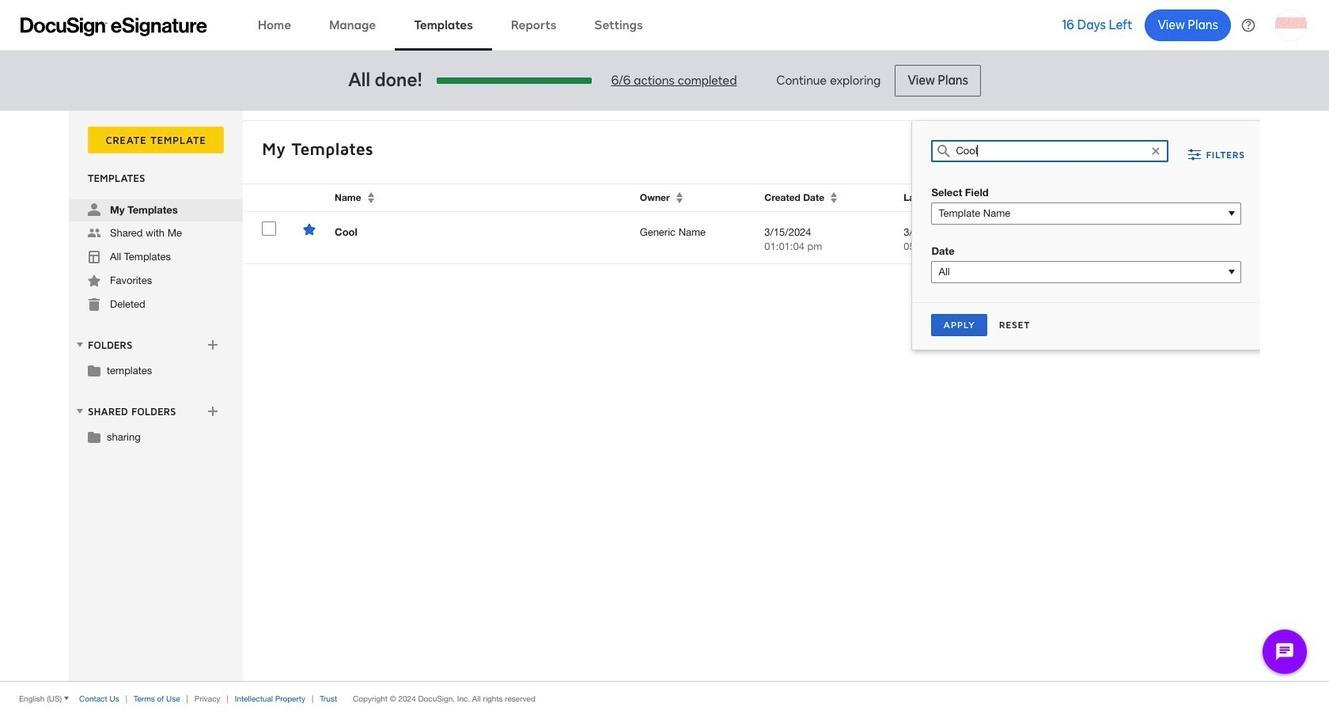 Task type: describe. For each thing, give the bounding box(es) containing it.
folder image for view shared folders icon
[[88, 430, 100, 443]]

remove cool from favorites image
[[303, 223, 316, 236]]

trash image
[[88, 298, 100, 311]]

more info region
[[0, 681, 1329, 715]]

user image
[[88, 203, 100, 216]]

folder image for the view folders icon
[[88, 364, 100, 377]]

your uploaded profile image image
[[1275, 9, 1307, 41]]

docusign esignature image
[[21, 17, 207, 36]]

templates image
[[88, 251, 100, 263]]



Task type: locate. For each thing, give the bounding box(es) containing it.
folder image
[[88, 364, 100, 377], [88, 430, 100, 443]]

view folders image
[[74, 339, 86, 351]]

2 folder image from the top
[[88, 430, 100, 443]]

shared image
[[88, 227, 100, 240]]

Search My Templates text field
[[956, 141, 1145, 161]]

star filled image
[[88, 275, 100, 287]]

view shared folders image
[[74, 405, 86, 418]]

secondary navigation region
[[69, 111, 1264, 681]]

0 vertical spatial folder image
[[88, 364, 100, 377]]

1 vertical spatial folder image
[[88, 430, 100, 443]]

1 folder image from the top
[[88, 364, 100, 377]]



